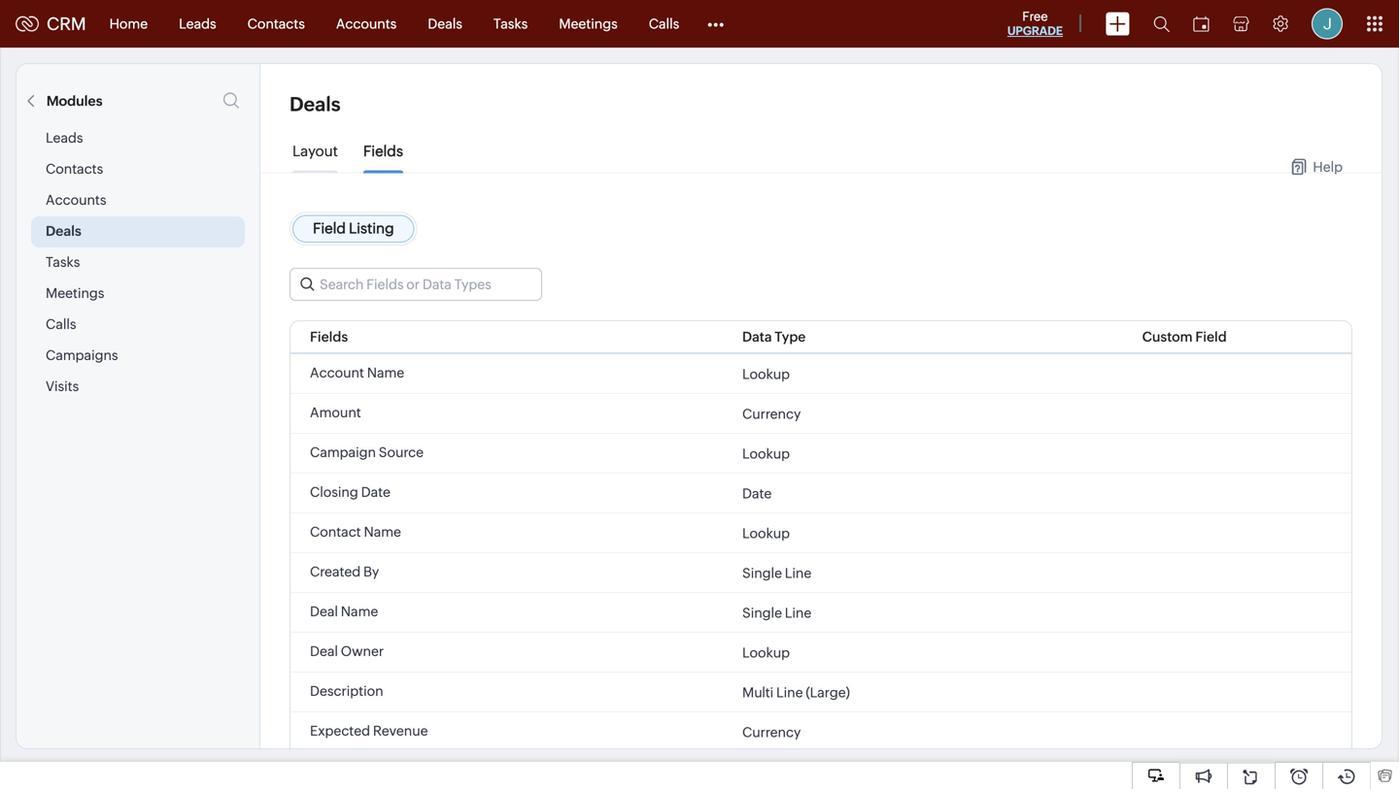 Task type: vqa. For each thing, say whether or not it's contained in the screenshot.


Task type: describe. For each thing, give the bounding box(es) containing it.
home link
[[94, 0, 163, 47]]

multi
[[742, 685, 774, 701]]

owner
[[341, 644, 384, 660]]

deal for deal owner
[[310, 644, 338, 660]]

tasks inside "link"
[[493, 16, 528, 32]]

2 vertical spatial line
[[776, 685, 803, 701]]

logo image
[[16, 16, 39, 32]]

profile element
[[1300, 0, 1354, 47]]

single line for created by
[[742, 566, 812, 582]]

source
[[379, 445, 424, 461]]

search element
[[1142, 0, 1182, 48]]

name for deal name
[[341, 604, 378, 620]]

deals link
[[412, 0, 478, 47]]

upgrade
[[1007, 24, 1063, 37]]

1 horizontal spatial calls
[[649, 16, 679, 32]]

currency for amount
[[742, 407, 801, 422]]

type
[[775, 329, 806, 345]]

Other Modules field
[[695, 8, 737, 39]]

account
[[310, 365, 364, 381]]

0 horizontal spatial fields
[[310, 329, 348, 345]]

closing
[[310, 485, 358, 500]]

tasks link
[[478, 0, 543, 47]]

contacts link
[[232, 0, 320, 47]]

0 horizontal spatial leads
[[46, 130, 83, 146]]

layout
[[292, 143, 338, 160]]

free
[[1022, 9, 1048, 24]]

line for name
[[785, 606, 812, 621]]

custom
[[1142, 329, 1193, 345]]

crm
[[47, 14, 86, 34]]

campaign source
[[310, 445, 424, 461]]

lookup for contact name
[[742, 526, 790, 542]]

calendar image
[[1193, 16, 1210, 32]]

layout link
[[292, 143, 338, 174]]

0 horizontal spatial accounts
[[46, 192, 106, 208]]

deal for deal name
[[310, 604, 338, 620]]

help
[[1313, 159, 1343, 175]]

campaigns
[[46, 348, 118, 363]]

modules
[[46, 93, 103, 109]]

revenue
[[373, 724, 428, 739]]

deal name
[[310, 604, 378, 620]]

account name
[[310, 365, 404, 381]]

1 vertical spatial calls
[[46, 317, 76, 332]]

name for contact name
[[364, 525, 401, 540]]

multi line (large)
[[742, 685, 850, 701]]

line for by
[[785, 566, 812, 582]]

1 horizontal spatial contacts
[[247, 16, 305, 32]]

expected
[[310, 724, 370, 739]]

home
[[109, 16, 148, 32]]



Task type: locate. For each thing, give the bounding box(es) containing it.
lookup
[[742, 367, 790, 382], [742, 446, 790, 462], [742, 526, 790, 542], [742, 646, 790, 661]]

fields right layout
[[363, 143, 403, 160]]

campaign
[[310, 445, 376, 461]]

tasks
[[493, 16, 528, 32], [46, 255, 80, 270]]

leads right home link
[[179, 16, 216, 32]]

name
[[367, 365, 404, 381], [364, 525, 401, 540], [341, 604, 378, 620]]

0 vertical spatial line
[[785, 566, 812, 582]]

leads
[[179, 16, 216, 32], [46, 130, 83, 146]]

free upgrade
[[1007, 9, 1063, 37]]

visits
[[46, 379, 79, 394]]

leads link
[[163, 0, 232, 47]]

1 vertical spatial leads
[[46, 130, 83, 146]]

meetings
[[559, 16, 618, 32], [46, 286, 104, 301]]

0 vertical spatial deal
[[310, 604, 338, 620]]

single line
[[742, 566, 812, 582], [742, 606, 812, 621]]

0 horizontal spatial deals
[[46, 223, 81, 239]]

description
[[310, 684, 383, 700]]

meetings up campaigns
[[46, 286, 104, 301]]

1 vertical spatial single
[[742, 606, 782, 621]]

1 vertical spatial fields
[[310, 329, 348, 345]]

field
[[1195, 329, 1227, 345]]

0 vertical spatial currency
[[742, 407, 801, 422]]

contacts
[[247, 16, 305, 32], [46, 161, 103, 177]]

1 horizontal spatial leads
[[179, 16, 216, 32]]

currency down the data type at the right of the page
[[742, 407, 801, 422]]

tasks up campaigns
[[46, 255, 80, 270]]

lookup for campaign source
[[742, 446, 790, 462]]

single for by
[[742, 566, 782, 582]]

accounts link
[[320, 0, 412, 47]]

1 currency from the top
[[742, 407, 801, 422]]

fields
[[363, 143, 403, 160], [310, 329, 348, 345]]

date
[[361, 485, 391, 500], [742, 486, 772, 502]]

name up by
[[364, 525, 401, 540]]

2 deal from the top
[[310, 644, 338, 660]]

0 vertical spatial deals
[[428, 16, 462, 32]]

1 single line from the top
[[742, 566, 812, 582]]

deal left owner
[[310, 644, 338, 660]]

1 vertical spatial tasks
[[46, 255, 80, 270]]

amount
[[310, 405, 361, 421]]

2 single line from the top
[[742, 606, 812, 621]]

deals
[[428, 16, 462, 32], [290, 93, 341, 116], [46, 223, 81, 239]]

create menu image
[[1106, 12, 1130, 35]]

data
[[742, 329, 772, 345]]

1 deal from the top
[[310, 604, 338, 620]]

4 lookup from the top
[[742, 646, 790, 661]]

0 vertical spatial fields
[[363, 143, 403, 160]]

calls up campaigns
[[46, 317, 76, 332]]

contact
[[310, 525, 361, 540]]

1 vertical spatial deal
[[310, 644, 338, 660]]

1 lookup from the top
[[742, 367, 790, 382]]

tasks right deals link
[[493, 16, 528, 32]]

0 horizontal spatial tasks
[[46, 255, 80, 270]]

Search Fields or Data Types text field
[[291, 269, 541, 300]]

1 horizontal spatial tasks
[[493, 16, 528, 32]]

0 vertical spatial single line
[[742, 566, 812, 582]]

created
[[310, 565, 361, 580]]

0 vertical spatial name
[[367, 365, 404, 381]]

name up owner
[[341, 604, 378, 620]]

2 vertical spatial name
[[341, 604, 378, 620]]

0 horizontal spatial date
[[361, 485, 391, 500]]

line
[[785, 566, 812, 582], [785, 606, 812, 621], [776, 685, 803, 701]]

0 vertical spatial tasks
[[493, 16, 528, 32]]

fields up account
[[310, 329, 348, 345]]

calls left other modules field
[[649, 16, 679, 32]]

single for name
[[742, 606, 782, 621]]

1 horizontal spatial meetings
[[559, 16, 618, 32]]

2 vertical spatial deals
[[46, 223, 81, 239]]

0 vertical spatial single
[[742, 566, 782, 582]]

1 horizontal spatial fields
[[363, 143, 403, 160]]

1 horizontal spatial accounts
[[336, 16, 397, 32]]

single
[[742, 566, 782, 582], [742, 606, 782, 621]]

profile image
[[1312, 8, 1343, 39]]

1 vertical spatial line
[[785, 606, 812, 621]]

0 horizontal spatial meetings
[[46, 286, 104, 301]]

1 horizontal spatial deals
[[290, 93, 341, 116]]

contacts down modules
[[46, 161, 103, 177]]

lookup for account name
[[742, 367, 790, 382]]

2 currency from the top
[[742, 725, 801, 741]]

currency down the multi
[[742, 725, 801, 741]]

name for account name
[[367, 365, 404, 381]]

0 vertical spatial accounts
[[336, 16, 397, 32]]

1 single from the top
[[742, 566, 782, 582]]

2 horizontal spatial deals
[[428, 16, 462, 32]]

1 vertical spatial contacts
[[46, 161, 103, 177]]

by
[[363, 565, 379, 580]]

data type
[[742, 329, 806, 345]]

currency for expected revenue
[[742, 725, 801, 741]]

contacts right the 'leads' link
[[247, 16, 305, 32]]

create menu element
[[1094, 0, 1142, 47]]

search image
[[1153, 16, 1170, 32]]

1 vertical spatial currency
[[742, 725, 801, 741]]

meetings link
[[543, 0, 633, 47]]

1 vertical spatial meetings
[[46, 286, 104, 301]]

deal down created
[[310, 604, 338, 620]]

crm link
[[16, 14, 86, 34]]

0 vertical spatial contacts
[[247, 16, 305, 32]]

1 vertical spatial name
[[364, 525, 401, 540]]

currency
[[742, 407, 801, 422], [742, 725, 801, 741]]

0 vertical spatial leads
[[179, 16, 216, 32]]

0 horizontal spatial calls
[[46, 317, 76, 332]]

single line for deal name
[[742, 606, 812, 621]]

expected revenue
[[310, 724, 428, 739]]

0 vertical spatial calls
[[649, 16, 679, 32]]

fields link
[[363, 143, 403, 174]]

calls link
[[633, 0, 695, 47]]

(large)
[[806, 685, 850, 701]]

1 vertical spatial accounts
[[46, 192, 106, 208]]

closing date
[[310, 485, 391, 500]]

0 vertical spatial meetings
[[559, 16, 618, 32]]

created by
[[310, 565, 379, 580]]

1 vertical spatial deals
[[290, 93, 341, 116]]

meetings left calls link on the left top of the page
[[559, 16, 618, 32]]

deal owner
[[310, 644, 384, 660]]

3 lookup from the top
[[742, 526, 790, 542]]

0 horizontal spatial contacts
[[46, 161, 103, 177]]

2 single from the top
[[742, 606, 782, 621]]

contact name
[[310, 525, 401, 540]]

1 vertical spatial single line
[[742, 606, 812, 621]]

name right account
[[367, 365, 404, 381]]

deal
[[310, 604, 338, 620], [310, 644, 338, 660]]

accounts
[[336, 16, 397, 32], [46, 192, 106, 208]]

1 horizontal spatial date
[[742, 486, 772, 502]]

2 lookup from the top
[[742, 446, 790, 462]]

custom field
[[1142, 329, 1227, 345]]

lookup for deal owner
[[742, 646, 790, 661]]

calls
[[649, 16, 679, 32], [46, 317, 76, 332]]

leads down modules
[[46, 130, 83, 146]]



